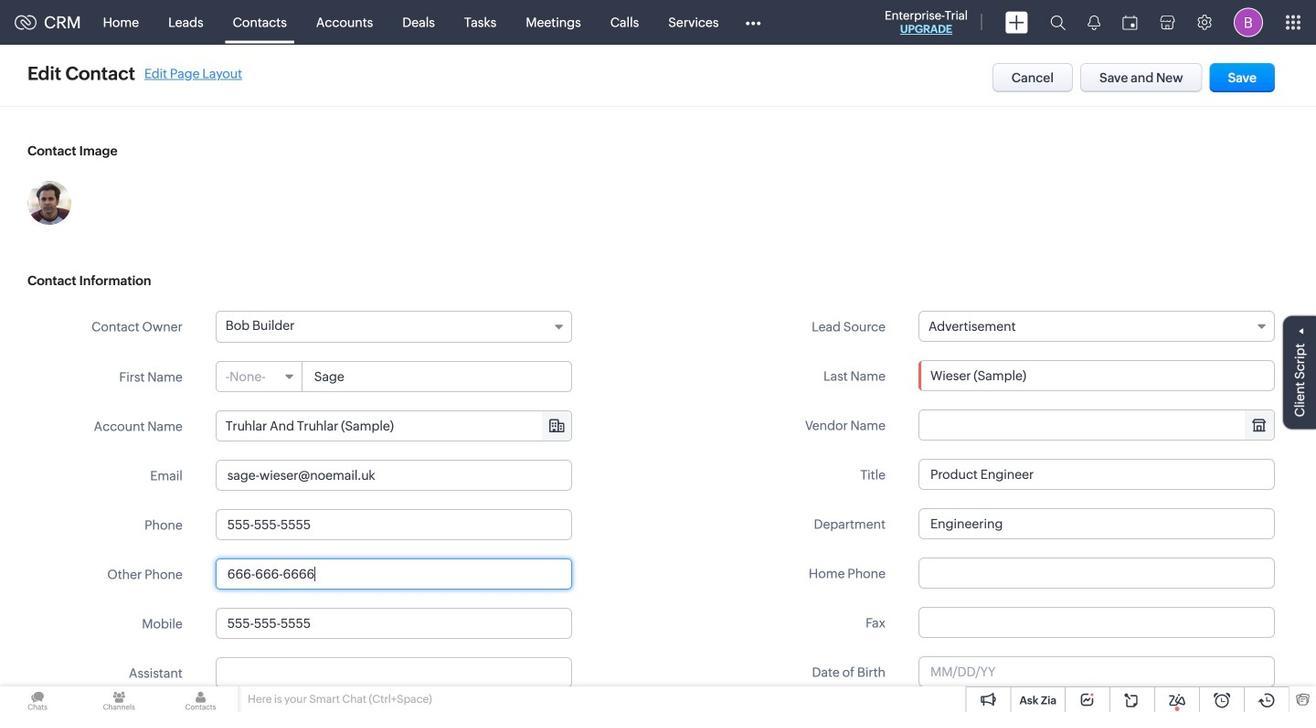 Task type: describe. For each thing, give the bounding box(es) containing it.
image image
[[27, 181, 71, 225]]

signals element
[[1077, 0, 1111, 45]]

profile image
[[1234, 8, 1263, 37]]

MM/DD/YY text field
[[919, 656, 1275, 687]]

search image
[[1050, 15, 1066, 30]]

profile element
[[1223, 0, 1274, 44]]

logo image
[[15, 15, 37, 30]]

signals image
[[1088, 15, 1101, 30]]

chats image
[[0, 686, 75, 712]]

search element
[[1039, 0, 1077, 45]]



Task type: vqa. For each thing, say whether or not it's contained in the screenshot.
Profile image
yes



Task type: locate. For each thing, give the bounding box(es) containing it.
contacts image
[[163, 686, 238, 712]]

None text field
[[919, 459, 1275, 490], [216, 558, 572, 590], [216, 608, 572, 639], [919, 459, 1275, 490], [216, 558, 572, 590], [216, 608, 572, 639]]

None text field
[[919, 360, 1275, 391], [303, 362, 571, 391], [216, 411, 571, 441], [216, 460, 572, 491], [919, 508, 1275, 539], [216, 509, 572, 540], [919, 558, 1275, 589], [919, 607, 1275, 638], [216, 657, 572, 688], [919, 360, 1275, 391], [303, 362, 571, 391], [216, 411, 571, 441], [216, 460, 572, 491], [919, 508, 1275, 539], [216, 509, 572, 540], [919, 558, 1275, 589], [919, 607, 1275, 638], [216, 657, 572, 688]]

Other Modules field
[[733, 8, 773, 37]]

channels image
[[82, 686, 157, 712]]

create menu image
[[1005, 11, 1028, 33]]

None field
[[919, 311, 1275, 342], [216, 362, 302, 391], [216, 411, 571, 441], [919, 311, 1275, 342], [216, 362, 302, 391], [216, 411, 571, 441]]

create menu element
[[994, 0, 1039, 44]]

calendar image
[[1122, 15, 1138, 30]]



